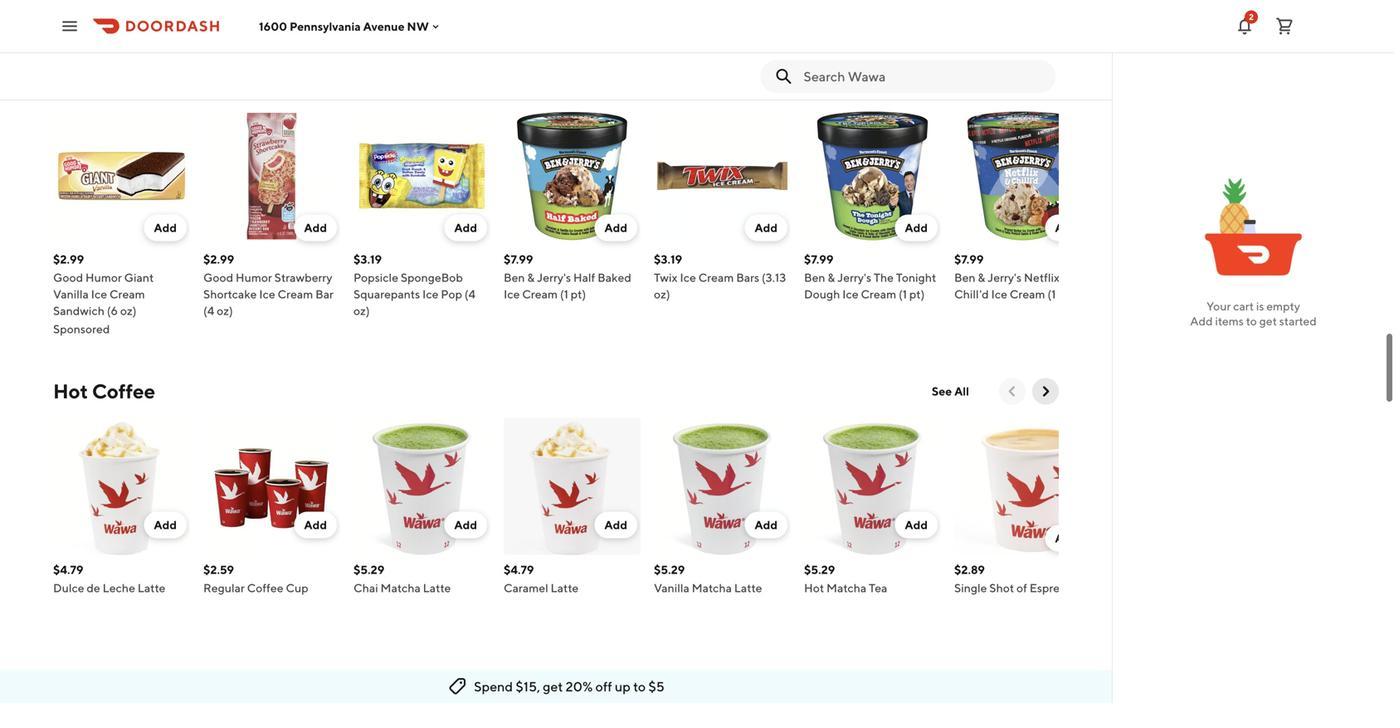 Task type: vqa. For each thing, say whether or not it's contained in the screenshot.
Add associated with Caramel Latte
yes



Task type: locate. For each thing, give the bounding box(es) containing it.
sandwich
[[53, 304, 105, 318]]

caramel latte image
[[504, 418, 641, 555]]

pt) inside the $7.99 ben & jerry's netflix & chill'd ice cream (1 pt)
[[1059, 287, 1074, 301]]

to
[[1247, 314, 1258, 328], [634, 679, 646, 695]]

2 ben from the left
[[805, 271, 826, 284]]

next button of carousel image
[[1038, 73, 1054, 89]]

chill'd
[[955, 287, 989, 301]]

0 horizontal spatial $4.79
[[53, 563, 83, 577]]

get
[[1260, 314, 1278, 328], [543, 679, 563, 695]]

add for chai matcha latte
[[455, 518, 477, 532]]

2 humor from the left
[[236, 271, 272, 284]]

ben up "dough"
[[805, 271, 826, 284]]

nw
[[407, 19, 429, 33]]

to down cart
[[1247, 314, 1258, 328]]

1 $3.19 from the left
[[354, 252, 382, 266]]

0 vertical spatial coffee
[[92, 379, 155, 403]]

add for ben & jerry's the tonight dough ice cream (1 pt)
[[905, 221, 928, 235]]

oz) down twix
[[654, 287, 671, 301]]

ben up chill'd
[[955, 271, 976, 284]]

jerry's inside $7.99 ben & jerry's half baked ice cream (1 pt)
[[537, 271, 571, 284]]

0 horizontal spatial matcha
[[381, 581, 421, 595]]

shortcake
[[203, 287, 257, 301]]

$3.19 inside $3.19 twix ice cream bars (3.13 oz)
[[654, 252, 683, 266]]

0 vertical spatial hot
[[53, 379, 88, 403]]

spongebob
[[401, 271, 463, 284]]

2 jerry's from the left
[[838, 271, 872, 284]]

1 horizontal spatial $3.19
[[654, 252, 683, 266]]

ice right chill'd
[[992, 287, 1008, 301]]

humor up shortcake
[[236, 271, 272, 284]]

to inside your cart is empty add items to get started
[[1247, 314, 1258, 328]]

ben inside the $7.99 ben & jerry's netflix & chill'd ice cream (1 pt)
[[955, 271, 976, 284]]

3 $7.99 from the left
[[955, 252, 984, 266]]

see
[[932, 384, 953, 398]]

2 good from the left
[[203, 271, 233, 284]]

1 horizontal spatial hot
[[805, 581, 825, 595]]

$7.99 for $7.99 ben & jerry's netflix & chill'd ice cream (1 pt)
[[955, 252, 984, 266]]

$5.29 inside $5.29 vanilla matcha latte
[[654, 563, 685, 577]]

1 humor from the left
[[85, 271, 122, 284]]

sponsored
[[53, 322, 110, 336]]

$3.19 up twix
[[654, 252, 683, 266]]

1 vertical spatial (4
[[203, 304, 214, 318]]

3 (1 from the left
[[1048, 287, 1057, 301]]

4 latte from the left
[[735, 581, 763, 595]]

1 vertical spatial vanilla
[[654, 581, 690, 595]]

1 horizontal spatial (1
[[899, 287, 908, 301]]

1 matcha from the left
[[381, 581, 421, 595]]

2 horizontal spatial $7.99
[[955, 252, 984, 266]]

pennsylvania
[[290, 19, 361, 33]]

add button
[[144, 215, 187, 241], [144, 215, 187, 241], [294, 215, 337, 241], [294, 215, 337, 241], [445, 215, 487, 241], [445, 215, 487, 241], [595, 215, 638, 241], [595, 215, 638, 241], [745, 215, 788, 241], [745, 215, 788, 241], [895, 215, 938, 241], [895, 215, 938, 241], [1046, 215, 1089, 241], [1046, 215, 1089, 241], [144, 512, 187, 538], [144, 512, 187, 538], [294, 512, 337, 538], [294, 512, 337, 538], [445, 512, 487, 538], [445, 512, 487, 538], [595, 512, 638, 538], [595, 512, 638, 538], [745, 512, 788, 538], [745, 512, 788, 538], [895, 512, 938, 538], [895, 512, 938, 538], [1046, 525, 1089, 552], [1046, 525, 1089, 552]]

0 horizontal spatial (4
[[203, 304, 214, 318]]

$7.99 for $7.99 ben & jerry's the tonight dough ice cream (1 pt)
[[805, 252, 834, 266]]

humor for shortcake
[[236, 271, 272, 284]]

2 matcha from the left
[[692, 581, 732, 595]]

get down is
[[1260, 314, 1278, 328]]

single
[[955, 581, 988, 595]]

hot
[[53, 379, 88, 403], [805, 581, 825, 595]]

cream
[[699, 271, 734, 284], [110, 287, 145, 301], [278, 287, 313, 301], [522, 287, 558, 301], [861, 287, 897, 301], [1010, 287, 1046, 301]]

pt) down tonight
[[910, 287, 925, 301]]

$7.99
[[504, 252, 533, 266], [805, 252, 834, 266], [955, 252, 984, 266]]

ice
[[680, 271, 696, 284], [91, 287, 107, 301], [259, 287, 275, 301], [423, 287, 439, 301], [504, 287, 520, 301], [843, 287, 859, 301], [992, 287, 1008, 301]]

1 vertical spatial to
[[634, 679, 646, 695]]

$5.29 for hot
[[805, 563, 836, 577]]

& up chill'd
[[978, 271, 986, 284]]

coffee left the cup
[[247, 581, 284, 595]]

ben inside $7.99 ben & jerry's the tonight dough ice cream (1 pt)
[[805, 271, 826, 284]]

$5.29 inside "$5.29 hot matcha tea"
[[805, 563, 836, 577]]

2 (1 from the left
[[899, 287, 908, 301]]

jerry's for the
[[838, 271, 872, 284]]

1 latte from the left
[[138, 581, 166, 595]]

ice up (6
[[91, 287, 107, 301]]

shot
[[990, 581, 1015, 595]]

avenue
[[363, 19, 405, 33]]

2 $5.29 from the left
[[654, 563, 685, 577]]

2
[[1250, 12, 1254, 22]]

1 horizontal spatial pt)
[[910, 287, 925, 301]]

(4 down shortcake
[[203, 304, 214, 318]]

$7.99 inside $7.99 ben & jerry's half baked ice cream (1 pt)
[[504, 252, 533, 266]]

1 horizontal spatial get
[[1260, 314, 1278, 328]]

to for items
[[1247, 314, 1258, 328]]

cream inside $7.99 ben & jerry's the tonight dough ice cream (1 pt)
[[861, 287, 897, 301]]

$7.99 inside $7.99 ben & jerry's the tonight dough ice cream (1 pt)
[[805, 252, 834, 266]]

$4.79 up caramel
[[504, 563, 534, 577]]

0 horizontal spatial to
[[634, 679, 646, 695]]

jerry's left the
[[838, 271, 872, 284]]

$2.99 inside the $2.99 good humor strawberry shortcake ice cream bar (4 oz)
[[203, 252, 234, 266]]

$5
[[649, 679, 665, 695]]

ben
[[504, 271, 525, 284], [805, 271, 826, 284], [955, 271, 976, 284]]

(1 for chill'd
[[1048, 287, 1057, 301]]

0 items, open order cart image
[[1275, 16, 1295, 36]]

oz) inside $2.99 good humor giant vanilla ice cream sandwich (6 oz) sponsored
[[120, 304, 137, 318]]

add for caramel latte
[[605, 518, 628, 532]]

humor inside the $2.99 good humor strawberry shortcake ice cream bar (4 oz)
[[236, 271, 272, 284]]

jerry's inside the $7.99 ben & jerry's netflix & chill'd ice cream (1 pt)
[[988, 271, 1022, 284]]

(1 for dough
[[899, 287, 908, 301]]

0 horizontal spatial ben
[[504, 271, 525, 284]]

1 jerry's from the left
[[537, 271, 571, 284]]

$7.99 ben & jerry's half baked ice cream (1 pt)
[[504, 252, 632, 301]]

good up shortcake
[[203, 271, 233, 284]]

humor up (6
[[85, 271, 122, 284]]

ice inside $7.99 ben & jerry's half baked ice cream (1 pt)
[[504, 287, 520, 301]]

add for dulce de leche latte
[[154, 518, 177, 532]]

oz) inside $3.19 twix ice cream bars (3.13 oz)
[[654, 287, 671, 301]]

pt) down half
[[571, 287, 586, 301]]

tonight
[[896, 271, 937, 284]]

1 horizontal spatial coffee
[[247, 581, 284, 595]]

2 $7.99 from the left
[[805, 252, 834, 266]]

open menu image
[[60, 16, 80, 36]]

2 horizontal spatial ben
[[955, 271, 976, 284]]

& right netflix
[[1063, 271, 1070, 284]]

add
[[154, 221, 177, 235], [304, 221, 327, 235], [455, 221, 477, 235], [605, 221, 628, 235], [755, 221, 778, 235], [905, 221, 928, 235], [1056, 221, 1079, 235], [1191, 314, 1213, 328], [154, 518, 177, 532], [304, 518, 327, 532], [455, 518, 477, 532], [605, 518, 628, 532], [755, 518, 778, 532], [905, 518, 928, 532], [1056, 531, 1079, 545]]

0 vertical spatial vanilla
[[53, 287, 89, 301]]

is
[[1257, 299, 1265, 313]]

&
[[528, 271, 535, 284], [828, 271, 836, 284], [978, 271, 986, 284], [1063, 271, 1070, 284]]

pt) inside $7.99 ben & jerry's the tonight dough ice cream (1 pt)
[[910, 287, 925, 301]]

2 & from the left
[[828, 271, 836, 284]]

jerry's
[[537, 271, 571, 284], [838, 271, 872, 284], [988, 271, 1022, 284]]

1 horizontal spatial ben
[[805, 271, 826, 284]]

ice inside $2.99 good humor giant vanilla ice cream sandwich (6 oz) sponsored
[[91, 287, 107, 301]]

0 horizontal spatial (1
[[560, 287, 569, 301]]

regular
[[203, 581, 245, 595]]

ice inside $7.99 ben & jerry's the tonight dough ice cream (1 pt)
[[843, 287, 859, 301]]

1 horizontal spatial good
[[203, 271, 233, 284]]

(1 inside $7.99 ben & jerry's the tonight dough ice cream (1 pt)
[[899, 287, 908, 301]]

1 pt) from the left
[[571, 287, 586, 301]]

$2.99 inside $2.99 good humor giant vanilla ice cream sandwich (6 oz) sponsored
[[53, 252, 84, 266]]

good
[[53, 271, 83, 284], [203, 271, 233, 284]]

humor
[[85, 271, 122, 284], [236, 271, 272, 284]]

ice right pop
[[504, 287, 520, 301]]

see all link
[[922, 378, 980, 405]]

1 vertical spatial coffee
[[247, 581, 284, 595]]

1 horizontal spatial $2.99
[[203, 252, 234, 266]]

0 horizontal spatial coffee
[[92, 379, 155, 403]]

vanilla matcha latte image
[[654, 418, 791, 555]]

matcha inside "$5.29 hot matcha tea"
[[827, 581, 867, 595]]

vanilla inside $5.29 vanilla matcha latte
[[654, 581, 690, 595]]

hot coffee
[[53, 379, 155, 403]]

1 $2.99 from the left
[[53, 252, 84, 266]]

& left half
[[528, 271, 535, 284]]

add for ben & jerry's half baked ice cream (1 pt)
[[605, 221, 628, 235]]

vanilla
[[53, 287, 89, 301], [654, 581, 690, 595]]

1 ben from the left
[[504, 271, 525, 284]]

matcha inside $5.29 vanilla matcha latte
[[692, 581, 732, 595]]

$5.29 hot matcha tea
[[805, 563, 888, 595]]

& inside $7.99 ben & jerry's the tonight dough ice cream (1 pt)
[[828, 271, 836, 284]]

$2.99
[[53, 252, 84, 266], [203, 252, 234, 266]]

2 horizontal spatial matcha
[[827, 581, 867, 595]]

to for up
[[634, 679, 646, 695]]

latte inside $5.29 chai matcha latte
[[423, 581, 451, 595]]

3 $5.29 from the left
[[805, 563, 836, 577]]

0 horizontal spatial humor
[[85, 271, 122, 284]]

3 pt) from the left
[[1059, 287, 1074, 301]]

oz) right (6
[[120, 304, 137, 318]]

ben for ben & jerry's half baked ice cream (1 pt)
[[504, 271, 525, 284]]

matcha
[[381, 581, 421, 595], [692, 581, 732, 595], [827, 581, 867, 595]]

$4.79 inside $4.79 dulce de leche latte
[[53, 563, 83, 577]]

(4 inside the $2.99 good humor strawberry shortcake ice cream bar (4 oz)
[[203, 304, 214, 318]]

ben & jerry's netflix & chill'd ice cream (1 pt) image
[[955, 108, 1092, 245]]

1 vertical spatial hot
[[805, 581, 825, 595]]

(1
[[560, 287, 569, 301], [899, 287, 908, 301], [1048, 287, 1057, 301]]

1 horizontal spatial $5.29
[[654, 563, 685, 577]]

(1 inside the $7.99 ben & jerry's netflix & chill'd ice cream (1 pt)
[[1048, 287, 1057, 301]]

& for chill'd
[[978, 271, 986, 284]]

ben left half
[[504, 271, 525, 284]]

0 horizontal spatial jerry's
[[537, 271, 571, 284]]

pt) inside $7.99 ben & jerry's half baked ice cream (1 pt)
[[571, 287, 586, 301]]

& up "dough"
[[828, 271, 836, 284]]

dulce
[[53, 581, 84, 595]]

oz)
[[654, 287, 671, 301], [120, 304, 137, 318], [217, 304, 233, 318], [354, 304, 370, 318]]

baked
[[598, 271, 632, 284]]

cream inside $7.99 ben & jerry's half baked ice cream (1 pt)
[[522, 287, 558, 301]]

good inside the $2.99 good humor strawberry shortcake ice cream bar (4 oz)
[[203, 271, 233, 284]]

$2.99 up the sandwich
[[53, 252, 84, 266]]

1 good from the left
[[53, 271, 83, 284]]

$4.79 for $4.79 caramel latte
[[504, 563, 534, 577]]

0 vertical spatial (4
[[465, 287, 476, 301]]

strawberry
[[275, 271, 333, 284]]

3 ben from the left
[[955, 271, 976, 284]]

3 jerry's from the left
[[988, 271, 1022, 284]]

1 $4.79 from the left
[[53, 563, 83, 577]]

1 horizontal spatial matcha
[[692, 581, 732, 595]]

0 horizontal spatial $5.29
[[354, 563, 385, 577]]

notification bell image
[[1235, 16, 1255, 36]]

ben inside $7.99 ben & jerry's half baked ice cream (1 pt)
[[504, 271, 525, 284]]

2 $2.99 from the left
[[203, 252, 234, 266]]

hot down sponsored
[[53, 379, 88, 403]]

ice inside $3.19 twix ice cream bars (3.13 oz)
[[680, 271, 696, 284]]

0 horizontal spatial $2.99
[[53, 252, 84, 266]]

$7.99 ben & jerry's the tonight dough ice cream (1 pt)
[[805, 252, 937, 301]]

popsicle
[[354, 271, 399, 284]]

(1 inside $7.99 ben & jerry's half baked ice cream (1 pt)
[[560, 287, 569, 301]]

good for shortcake
[[203, 271, 233, 284]]

of
[[1017, 581, 1028, 595]]

2 horizontal spatial (1
[[1048, 287, 1057, 301]]

latte
[[138, 581, 166, 595], [423, 581, 451, 595], [551, 581, 579, 595], [735, 581, 763, 595]]

1 $5.29 from the left
[[354, 563, 385, 577]]

get right $15,
[[543, 679, 563, 695]]

3 latte from the left
[[551, 581, 579, 595]]

spend $15, get 20% off up to $5
[[474, 679, 665, 695]]

$7.99 inside the $7.99 ben & jerry's netflix & chill'd ice cream (1 pt)
[[955, 252, 984, 266]]

your
[[1207, 299, 1232, 313]]

$4.79
[[53, 563, 83, 577], [504, 563, 534, 577]]

2 pt) from the left
[[910, 287, 925, 301]]

humor for vanilla
[[85, 271, 122, 284]]

matcha for vanilla
[[692, 581, 732, 595]]

0 horizontal spatial good
[[53, 271, 83, 284]]

1600 pennsylvania avenue nw button
[[259, 19, 442, 33]]

jerry's inside $7.99 ben & jerry's the tonight dough ice cream (1 pt)
[[838, 271, 872, 284]]

0 horizontal spatial vanilla
[[53, 287, 89, 301]]

1 horizontal spatial vanilla
[[654, 581, 690, 595]]

ice right twix
[[680, 271, 696, 284]]

$5.29
[[354, 563, 385, 577], [654, 563, 685, 577], [805, 563, 836, 577]]

4 & from the left
[[1063, 271, 1070, 284]]

0 horizontal spatial hot
[[53, 379, 88, 403]]

$5.29 for chai
[[354, 563, 385, 577]]

1 horizontal spatial $4.79
[[504, 563, 534, 577]]

0 horizontal spatial pt)
[[571, 287, 586, 301]]

2 $4.79 from the left
[[504, 563, 534, 577]]

2 horizontal spatial $5.29
[[805, 563, 836, 577]]

twix ice cream bars (3.13 oz) image
[[654, 108, 791, 245]]

previous button of carousel image
[[1005, 383, 1021, 400]]

$3.19 up 'popsicle'
[[354, 252, 382, 266]]

2 horizontal spatial pt)
[[1059, 287, 1074, 301]]

& inside $7.99 ben & jerry's half baked ice cream (1 pt)
[[528, 271, 535, 284]]

1 vertical spatial get
[[543, 679, 563, 695]]

1 horizontal spatial humor
[[236, 271, 272, 284]]

$3.19
[[354, 252, 382, 266], [654, 252, 683, 266]]

ice inside the $7.99 ben & jerry's netflix & chill'd ice cream (1 pt)
[[992, 287, 1008, 301]]

1 $7.99 from the left
[[504, 252, 533, 266]]

good humor strawberry shortcake ice cream bar (4 oz) image
[[203, 108, 340, 245]]

oz) down shortcake
[[217, 304, 233, 318]]

$4.79 inside $4.79 caramel latte
[[504, 563, 534, 577]]

(4 right pop
[[465, 287, 476, 301]]

$2.99 up shortcake
[[203, 252, 234, 266]]

0 horizontal spatial $3.19
[[354, 252, 382, 266]]

2 $3.19 from the left
[[654, 252, 683, 266]]

jerry's left half
[[537, 271, 571, 284]]

0 vertical spatial get
[[1260, 314, 1278, 328]]

$3.19 for $3.19 twix ice cream bars (3.13 oz)
[[654, 252, 683, 266]]

chai
[[354, 581, 378, 595]]

3 matcha from the left
[[827, 581, 867, 595]]

$4.79 up dulce
[[53, 563, 83, 577]]

oz) inside the $2.99 good humor strawberry shortcake ice cream bar (4 oz)
[[217, 304, 233, 318]]

oz) down the squarepants at the left top
[[354, 304, 370, 318]]

regular coffee cup image
[[203, 418, 340, 555]]

1 horizontal spatial jerry's
[[838, 271, 872, 284]]

to right up
[[634, 679, 646, 695]]

matcha inside $5.29 chai matcha latte
[[381, 581, 421, 595]]

ice right shortcake
[[259, 287, 275, 301]]

pt) down netflix
[[1059, 287, 1074, 301]]

$4.79 for $4.79 dulce de leche latte
[[53, 563, 83, 577]]

cream inside the $2.99 good humor strawberry shortcake ice cream bar (4 oz)
[[278, 287, 313, 301]]

$2.59 regular coffee cup
[[203, 563, 309, 595]]

off
[[596, 679, 613, 695]]

pt)
[[571, 287, 586, 301], [910, 287, 925, 301], [1059, 287, 1074, 301]]

2 latte from the left
[[423, 581, 451, 595]]

humor inside $2.99 good humor giant vanilla ice cream sandwich (6 oz) sponsored
[[85, 271, 122, 284]]

$5.29 for vanilla
[[654, 563, 685, 577]]

jerry's up chill'd
[[988, 271, 1022, 284]]

leche
[[103, 581, 135, 595]]

ice down the spongebob
[[423, 287, 439, 301]]

1 (1 from the left
[[560, 287, 569, 301]]

(4
[[465, 287, 476, 301], [203, 304, 214, 318]]

giant
[[124, 271, 154, 284]]

& for dough
[[828, 271, 836, 284]]

$3.19 inside $3.19 popsicle spongebob squarepants ice pop (4 oz)
[[354, 252, 382, 266]]

coffee
[[92, 379, 155, 403], [247, 581, 284, 595]]

2 horizontal spatial jerry's
[[988, 271, 1022, 284]]

0 horizontal spatial $7.99
[[504, 252, 533, 266]]

good inside $2.99 good humor giant vanilla ice cream sandwich (6 oz) sponsored
[[53, 271, 83, 284]]

hot left tea
[[805, 581, 825, 595]]

ice right "dough"
[[843, 287, 859, 301]]

$5.29 inside $5.29 chai matcha latte
[[354, 563, 385, 577]]

& for ice
[[528, 271, 535, 284]]

$3.19 popsicle spongebob squarepants ice pop (4 oz)
[[354, 252, 476, 318]]

1 horizontal spatial $7.99
[[805, 252, 834, 266]]

0 vertical spatial to
[[1247, 314, 1258, 328]]

3 & from the left
[[978, 271, 986, 284]]

1 horizontal spatial (4
[[465, 287, 476, 301]]

1 horizontal spatial to
[[1247, 314, 1258, 328]]

oz) inside $3.19 popsicle spongebob squarepants ice pop (4 oz)
[[354, 304, 370, 318]]

(6
[[107, 304, 118, 318]]

bar
[[316, 287, 334, 301]]

good up the sandwich
[[53, 271, 83, 284]]

1 & from the left
[[528, 271, 535, 284]]

$3.19 twix ice cream bars (3.13 oz)
[[654, 252, 786, 301]]

hot inside hot coffee link
[[53, 379, 88, 403]]

coffee down sponsored
[[92, 379, 155, 403]]



Task type: describe. For each thing, give the bounding box(es) containing it.
spend
[[474, 679, 513, 695]]

add for good humor giant vanilla ice cream sandwich (6 oz)
[[154, 221, 177, 235]]

good humor giant vanilla ice cream sandwich (6 oz) image
[[53, 108, 190, 245]]

$7.99 ben & jerry's netflix & chill'd ice cream (1 pt)
[[955, 252, 1074, 301]]

pt) for ben & jerry's netflix & chill'd ice cream (1 pt)
[[1059, 287, 1074, 301]]

dough
[[805, 287, 841, 301]]

the
[[874, 271, 894, 284]]

$2.99 good humor strawberry shortcake ice cream bar (4 oz)
[[203, 252, 334, 318]]

latte inside $5.29 vanilla matcha latte
[[735, 581, 763, 595]]

bars
[[737, 271, 760, 284]]

$2.59
[[203, 563, 234, 577]]

$5.29 vanilla matcha latte
[[654, 563, 763, 595]]

jerry's for netflix
[[988, 271, 1022, 284]]

espresso
[[1030, 581, 1077, 595]]

caramel
[[504, 581, 549, 595]]

$5.29 chai matcha latte
[[354, 563, 451, 595]]

$4.79 caramel latte
[[504, 563, 579, 595]]

good for vanilla
[[53, 271, 83, 284]]

add for single shot of espresso
[[1056, 531, 1079, 545]]

vanilla inside $2.99 good humor giant vanilla ice cream sandwich (6 oz) sponsored
[[53, 287, 89, 301]]

add for hot matcha tea
[[905, 518, 928, 532]]

your cart is empty add items to get started
[[1191, 299, 1317, 328]]

latte inside $4.79 dulce de leche latte
[[138, 581, 166, 595]]

$2.99 for $2.99 good humor strawberry shortcake ice cream bar (4 oz)
[[203, 252, 234, 266]]

popsicle spongebob squarepants ice pop (4 oz) image
[[354, 108, 491, 245]]

squarepants
[[354, 287, 420, 301]]

netflix
[[1024, 271, 1060, 284]]

empty
[[1267, 299, 1301, 313]]

dulce de leche latte image
[[53, 418, 190, 555]]

tea
[[869, 581, 888, 595]]

pop
[[441, 287, 462, 301]]

0 horizontal spatial get
[[543, 679, 563, 695]]

hot inside "$5.29 hot matcha tea"
[[805, 581, 825, 595]]

next button of carousel image
[[1038, 383, 1054, 400]]

cream inside $2.99 good humor giant vanilla ice cream sandwich (6 oz) sponsored
[[110, 287, 145, 301]]

$3.19 for $3.19 popsicle spongebob squarepants ice pop (4 oz)
[[354, 252, 382, 266]]

20%
[[566, 679, 593, 695]]

hot coffee link
[[53, 378, 155, 405]]

cup
[[286, 581, 309, 595]]

(3.13
[[762, 271, 786, 284]]

ice inside $3.19 popsicle spongebob squarepants ice pop (4 oz)
[[423, 287, 439, 301]]

$2.99 for $2.99 good humor giant vanilla ice cream sandwich (6 oz) sponsored
[[53, 252, 84, 266]]

twix
[[654, 271, 678, 284]]

cream inside $3.19 twix ice cream bars (3.13 oz)
[[699, 271, 734, 284]]

$15,
[[516, 679, 540, 695]]

$4.79 dulce de leche latte
[[53, 563, 166, 595]]

matcha for chai
[[381, 581, 421, 595]]

latte inside $4.79 caramel latte
[[551, 581, 579, 595]]

add for twix ice cream bars (3.13 oz)
[[755, 221, 778, 235]]

jerry's for half
[[537, 271, 571, 284]]

$2.99 good humor giant vanilla ice cream sandwich (6 oz) sponsored
[[53, 252, 154, 336]]

$2.89
[[955, 563, 985, 577]]

half
[[574, 271, 596, 284]]

$2.89 single shot of espresso
[[955, 563, 1077, 595]]

add for good humor strawberry shortcake ice cream bar (4 oz)
[[304, 221, 327, 235]]

ben & jerry's half baked ice cream (1 pt) image
[[504, 108, 641, 245]]

ice inside the $2.99 good humor strawberry shortcake ice cream bar (4 oz)
[[259, 287, 275, 301]]

cream inside the $7.99 ben & jerry's netflix & chill'd ice cream (1 pt)
[[1010, 287, 1046, 301]]

chai matcha latte image
[[354, 418, 491, 555]]

coffee inside the $2.59 regular coffee cup
[[247, 581, 284, 595]]

1600 pennsylvania avenue nw
[[259, 19, 429, 33]]

started
[[1280, 314, 1317, 328]]

cart
[[1234, 299, 1255, 313]]

single shot of espresso image
[[955, 418, 1092, 555]]

ben & jerry's the tonight dough ice cream (1 pt) image
[[805, 108, 942, 245]]

all
[[955, 384, 970, 398]]

add for vanilla matcha latte
[[755, 518, 778, 532]]

hot matcha tea image
[[805, 418, 942, 555]]

matcha for hot
[[827, 581, 867, 595]]

add inside your cart is empty add items to get started
[[1191, 314, 1213, 328]]

items
[[1216, 314, 1244, 328]]

1600
[[259, 19, 287, 33]]

ben for ben & jerry's netflix & chill'd ice cream (1 pt)
[[955, 271, 976, 284]]

ben for ben & jerry's the tonight dough ice cream (1 pt)
[[805, 271, 826, 284]]

add for regular coffee cup
[[304, 518, 327, 532]]

de
[[87, 581, 100, 595]]

(4 inside $3.19 popsicle spongebob squarepants ice pop (4 oz)
[[465, 287, 476, 301]]

up
[[615, 679, 631, 695]]

Search Wawa search field
[[804, 67, 1043, 86]]

$7.99 for $7.99 ben & jerry's half baked ice cream (1 pt)
[[504, 252, 533, 266]]

add for ben & jerry's netflix & chill'd ice cream (1 pt)
[[1056, 221, 1079, 235]]

pt) for ben & jerry's the tonight dough ice cream (1 pt)
[[910, 287, 925, 301]]

see all
[[932, 384, 970, 398]]

get inside your cart is empty add items to get started
[[1260, 314, 1278, 328]]

add for popsicle spongebob squarepants ice pop (4 oz)
[[455, 221, 477, 235]]



